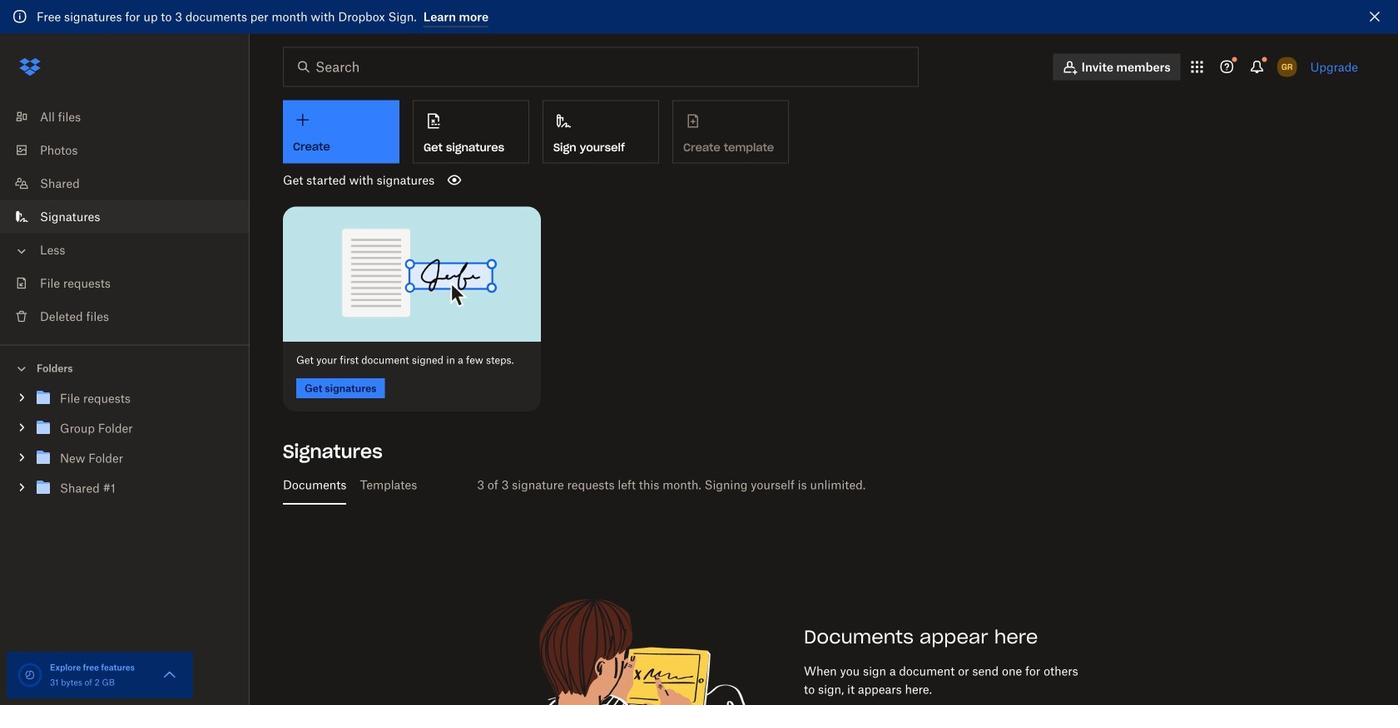 Task type: locate. For each thing, give the bounding box(es) containing it.
alert
[[0, 0, 1398, 34]]

Search in folder "Dropbox" text field
[[315, 57, 884, 77]]

list
[[0, 90, 250, 345]]

group
[[0, 380, 250, 516]]

list item
[[0, 200, 250, 233]]

tab list
[[276, 465, 1365, 505]]



Task type: vqa. For each thing, say whether or not it's contained in the screenshot.
ALERT
yes



Task type: describe. For each thing, give the bounding box(es) containing it.
less image
[[13, 243, 30, 260]]

quota usage progress bar
[[17, 662, 43, 689]]

quota usage image
[[17, 662, 43, 689]]

dropbox image
[[13, 50, 47, 84]]



